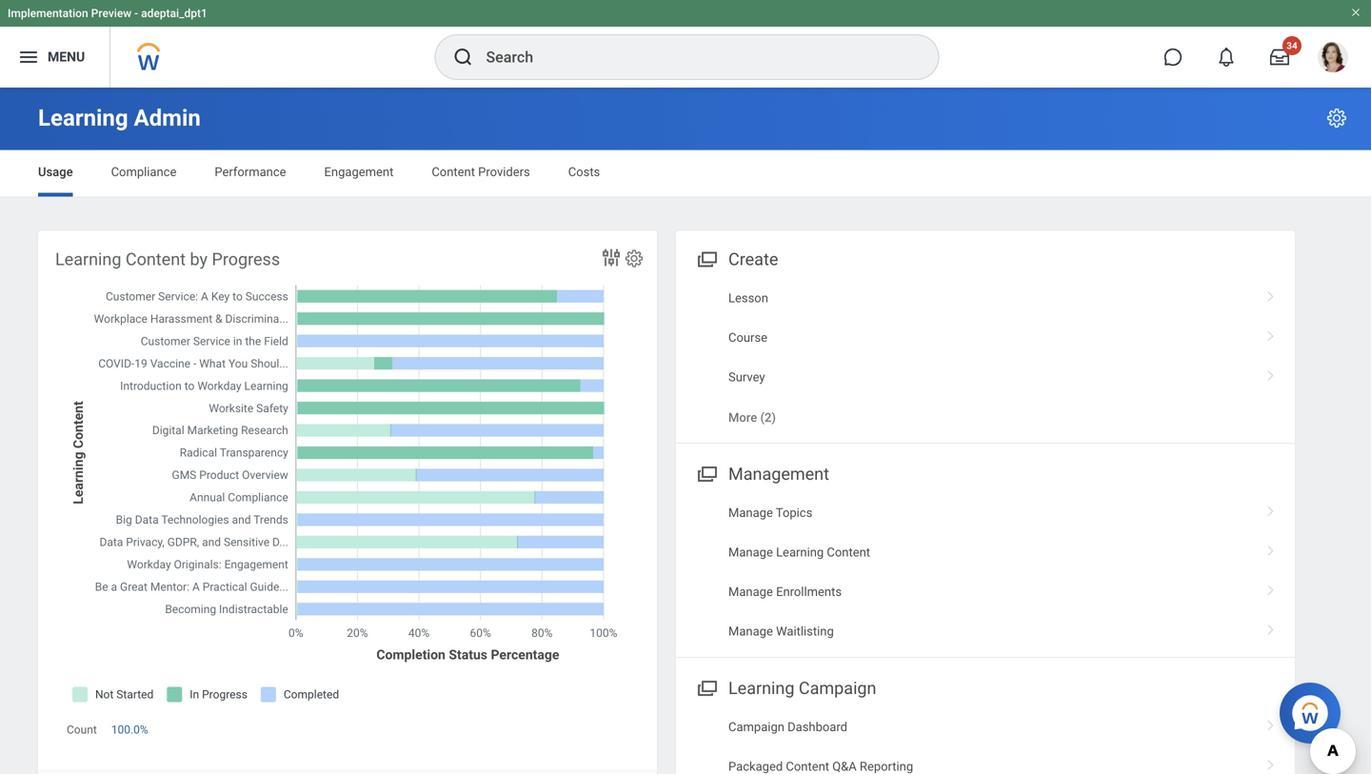 Task type: vqa. For each thing, say whether or not it's contained in the screenshot.
first ago from the top of the Awaiting Your Action List
no



Task type: locate. For each thing, give the bounding box(es) containing it.
chevron right image inside the manage topics link
[[1259, 499, 1284, 519]]

4 chevron right image from the top
[[1259, 578, 1284, 597]]

learning
[[38, 104, 128, 131], [55, 250, 121, 270], [777, 546, 824, 560], [729, 679, 795, 699]]

progress
[[212, 250, 280, 270]]

content left q&a
[[786, 760, 830, 774]]

chevron right image for management
[[1259, 539, 1284, 558]]

manage learning content link
[[676, 533, 1296, 573]]

content
[[432, 165, 475, 179], [126, 250, 186, 270], [827, 546, 871, 560], [786, 760, 830, 774]]

1 vertical spatial campaign
[[729, 720, 785, 735]]

learning admin main content
[[0, 88, 1372, 775]]

learning down "usage"
[[55, 250, 121, 270]]

1 chevron right image from the top
[[1259, 324, 1284, 343]]

chevron right image inside survey link
[[1259, 363, 1284, 382]]

menu group image
[[694, 245, 719, 271], [694, 674, 719, 700]]

2 list from the top
[[676, 494, 1296, 652]]

configure this page image
[[1326, 107, 1349, 130]]

6 chevron right image from the top
[[1259, 714, 1284, 733]]

3 manage from the top
[[729, 585, 773, 599]]

5 chevron right image from the top
[[1259, 618, 1284, 637]]

content up the enrollments
[[827, 546, 871, 560]]

1 vertical spatial list
[[676, 494, 1296, 652]]

1 menu group image from the top
[[694, 245, 719, 271]]

0 vertical spatial menu group image
[[694, 245, 719, 271]]

implementation
[[8, 7, 88, 20]]

content left providers
[[432, 165, 475, 179]]

chevron right image for enrollments
[[1259, 578, 1284, 597]]

3 chevron right image from the top
[[1259, 499, 1284, 519]]

learning up campaign dashboard
[[729, 679, 795, 699]]

chevron right image inside manage learning content link
[[1259, 539, 1284, 558]]

close environment banner image
[[1351, 7, 1362, 18]]

2 chevron right image from the top
[[1259, 539, 1284, 558]]

campaign up packaged
[[729, 720, 785, 735]]

chevron right image inside lesson link
[[1259, 284, 1284, 304]]

learning down topics
[[777, 546, 824, 560]]

list containing lesson
[[676, 279, 1296, 437]]

learning for campaign
[[729, 679, 795, 699]]

manage enrollments link
[[676, 573, 1296, 612]]

manage inside "link"
[[729, 585, 773, 599]]

campaign
[[799, 679, 877, 699], [729, 720, 785, 735]]

manage learning content
[[729, 546, 871, 560]]

100.0%
[[111, 724, 148, 737]]

chevron right image
[[1259, 324, 1284, 343], [1259, 363, 1284, 382], [1259, 499, 1284, 519], [1259, 578, 1284, 597], [1259, 618, 1284, 637], [1259, 714, 1284, 733]]

2 manage from the top
[[729, 546, 773, 560]]

chevron right image
[[1259, 284, 1284, 304], [1259, 539, 1284, 558], [1259, 753, 1284, 772]]

menu group image for create
[[694, 245, 719, 271]]

survey link
[[676, 358, 1296, 397]]

justify image
[[17, 46, 40, 69]]

content left 'by' at the left top of page
[[126, 250, 186, 270]]

manage left topics
[[729, 506, 773, 520]]

survey
[[729, 370, 766, 384]]

2 vertical spatial list
[[676, 708, 1296, 775]]

lesson
[[729, 291, 769, 305]]

list for create
[[676, 279, 1296, 437]]

2 chevron right image from the top
[[1259, 363, 1284, 382]]

list containing manage topics
[[676, 494, 1296, 652]]

count
[[67, 724, 97, 737]]

menu group image for learning campaign
[[694, 674, 719, 700]]

1 vertical spatial menu group image
[[694, 674, 719, 700]]

implementation preview -   adeptai_dpt1
[[8, 7, 208, 20]]

menu
[[48, 49, 85, 65]]

manage
[[729, 506, 773, 520], [729, 546, 773, 560], [729, 585, 773, 599], [729, 624, 773, 639]]

chevron right image inside manage enrollments "link"
[[1259, 578, 1284, 597]]

chevron right image inside packaged content q&a reporting link
[[1259, 753, 1284, 772]]

manage down manage topics
[[729, 546, 773, 560]]

list
[[676, 279, 1296, 437], [676, 494, 1296, 652], [676, 708, 1296, 775]]

manage up the manage waitlisting at the bottom right of the page
[[729, 585, 773, 599]]

lesson link
[[676, 279, 1296, 318]]

list containing campaign dashboard
[[676, 708, 1296, 775]]

100.0% button
[[111, 723, 151, 738]]

tab list containing usage
[[19, 151, 1353, 197]]

packaged
[[729, 760, 783, 774]]

tab list
[[19, 151, 1353, 197]]

manage for manage waitlisting
[[729, 624, 773, 639]]

chevron right image inside campaign dashboard link
[[1259, 714, 1284, 733]]

1 chevron right image from the top
[[1259, 284, 1284, 304]]

learning content by progress element
[[38, 231, 657, 775]]

menu group image
[[694, 460, 719, 486]]

inbox large image
[[1271, 48, 1290, 67]]

campaign up dashboard
[[799, 679, 877, 699]]

0 horizontal spatial campaign
[[729, 720, 785, 735]]

topics
[[776, 506, 813, 520]]

performance
[[215, 165, 286, 179]]

chevron right image inside manage waitlisting link
[[1259, 618, 1284, 637]]

chevron right image for waitlisting
[[1259, 618, 1284, 637]]

2 vertical spatial chevron right image
[[1259, 753, 1284, 772]]

content providers
[[432, 165, 530, 179]]

learning for admin
[[38, 104, 128, 131]]

2 menu group image from the top
[[694, 674, 719, 700]]

0 vertical spatial list
[[676, 279, 1296, 437]]

packaged content q&a reporting
[[729, 760, 914, 774]]

learning up "usage"
[[38, 104, 128, 131]]

1 vertical spatial chevron right image
[[1259, 539, 1284, 558]]

3 chevron right image from the top
[[1259, 753, 1284, 772]]

0 vertical spatial chevron right image
[[1259, 284, 1284, 304]]

usage
[[38, 165, 73, 179]]

manage down manage enrollments
[[729, 624, 773, 639]]

more (2) button
[[729, 409, 776, 426]]

1 list from the top
[[676, 279, 1296, 437]]

chevron right image for topics
[[1259, 499, 1284, 519]]

1 manage from the top
[[729, 506, 773, 520]]

3 list from the top
[[676, 708, 1296, 775]]

4 manage from the top
[[729, 624, 773, 639]]

engagement
[[324, 165, 394, 179]]

0 vertical spatial campaign
[[799, 679, 877, 699]]



Task type: describe. For each thing, give the bounding box(es) containing it.
34 button
[[1259, 36, 1302, 78]]

reporting
[[860, 760, 914, 774]]

manage for manage topics
[[729, 506, 773, 520]]

manage enrollments
[[729, 585, 842, 599]]

-
[[134, 7, 138, 20]]

content inside tab list
[[432, 165, 475, 179]]

preview
[[91, 7, 132, 20]]

notifications large image
[[1218, 48, 1237, 67]]

menu banner
[[0, 0, 1372, 88]]

list for learning campaign
[[676, 708, 1296, 775]]

create
[[729, 250, 779, 270]]

configure learning content by progress image
[[624, 248, 645, 269]]

learning for content
[[55, 250, 121, 270]]

more
[[729, 410, 758, 425]]

learning admin
[[38, 104, 201, 131]]

waitlisting
[[777, 624, 834, 639]]

providers
[[478, 165, 530, 179]]

campaign dashboard link
[[676, 708, 1296, 747]]

course link
[[676, 318, 1296, 358]]

adeptai_dpt1
[[141, 7, 208, 20]]

manage waitlisting
[[729, 624, 834, 639]]

1 horizontal spatial campaign
[[799, 679, 877, 699]]

management
[[729, 465, 830, 485]]

q&a
[[833, 760, 857, 774]]

campaign dashboard
[[729, 720, 848, 735]]

chevron right image for dashboard
[[1259, 714, 1284, 733]]

manage waitlisting link
[[676, 612, 1296, 652]]

more (2) link
[[676, 397, 1296, 437]]

(2)
[[761, 410, 776, 425]]

costs
[[569, 165, 600, 179]]

list for management
[[676, 494, 1296, 652]]

search image
[[452, 46, 475, 69]]

packaged content q&a reporting link
[[676, 747, 1296, 775]]

chevron right image inside course link
[[1259, 324, 1284, 343]]

compliance
[[111, 165, 177, 179]]

manage topics
[[729, 506, 813, 520]]

profile logan mcneil image
[[1319, 42, 1349, 76]]

configure and view chart data image
[[600, 246, 623, 269]]

by
[[190, 250, 208, 270]]

34
[[1287, 40, 1298, 51]]

manage topics link
[[676, 494, 1296, 533]]

menu button
[[0, 27, 110, 88]]

chevron right image for learning campaign
[[1259, 753, 1284, 772]]

learning content by progress
[[55, 250, 280, 270]]

manage for manage learning content
[[729, 546, 773, 560]]

dashboard
[[788, 720, 848, 735]]

Search Workday  search field
[[486, 36, 900, 78]]

more (2)
[[729, 410, 776, 425]]

manage for manage enrollments
[[729, 585, 773, 599]]

tab list inside the learning admin main content
[[19, 151, 1353, 197]]

admin
[[134, 104, 201, 131]]

enrollments
[[777, 585, 842, 599]]

learning campaign
[[729, 679, 877, 699]]

course
[[729, 331, 768, 345]]



